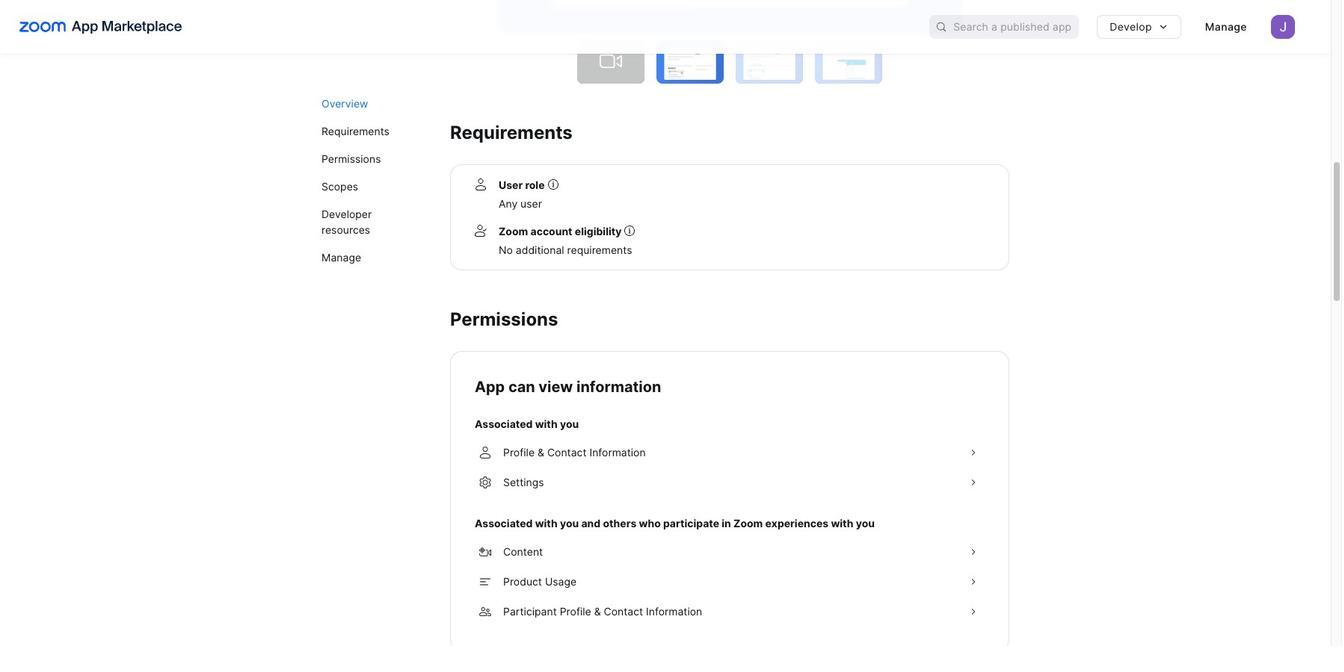 Task type: vqa. For each thing, say whether or not it's contained in the screenshot.
the left or
no



Task type: locate. For each thing, give the bounding box(es) containing it.
associated with you
[[475, 418, 579, 430]]

profile down associated with you
[[503, 446, 535, 459]]

1 vertical spatial permissions
[[450, 308, 558, 330]]

1 horizontal spatial learn more about user role image
[[625, 226, 635, 236]]

&
[[538, 446, 544, 459], [594, 605, 601, 618]]

you
[[560, 418, 579, 430], [560, 517, 579, 530], [856, 517, 875, 530]]

learn more about user role image right eligibility
[[625, 226, 635, 236]]

0 horizontal spatial information
[[589, 446, 646, 459]]

requirements up user
[[450, 121, 573, 143]]

0 vertical spatial learn more about user role image
[[548, 179, 558, 190]]

associated up the content
[[475, 517, 533, 530]]

with
[[535, 418, 558, 430], [535, 517, 558, 530], [831, 517, 853, 530]]

content button
[[475, 537, 985, 567]]

with up the content
[[535, 517, 558, 530]]

zoom
[[499, 225, 528, 237], [733, 517, 763, 530]]

0 horizontal spatial permissions
[[321, 153, 381, 165]]

with down the view
[[535, 418, 558, 430]]

1 vertical spatial &
[[594, 605, 601, 618]]

& right participant
[[594, 605, 601, 618]]

contact
[[547, 446, 587, 459], [604, 605, 643, 618]]

banner
[[0, 0, 1331, 54]]

manage for manage link
[[321, 251, 361, 264]]

0 horizontal spatial learn more about user role image
[[548, 179, 558, 190]]

learn more about user role image right role
[[548, 179, 558, 190]]

you up profile & contact information
[[560, 418, 579, 430]]

zoom up no
[[499, 225, 528, 237]]

user
[[520, 197, 542, 210]]

2 associated from the top
[[475, 517, 533, 530]]

0 horizontal spatial &
[[538, 446, 544, 459]]

0 vertical spatial profile
[[503, 446, 535, 459]]

0 vertical spatial manage
[[1205, 20, 1247, 33]]

developer
[[321, 208, 372, 221]]

others
[[603, 517, 636, 530]]

1 horizontal spatial information
[[646, 605, 702, 618]]

manage
[[1205, 20, 1247, 33], [321, 251, 361, 264]]

1 horizontal spatial profile
[[560, 605, 591, 618]]

1 vertical spatial profile
[[560, 605, 591, 618]]

information down product usage dropdown button
[[646, 605, 702, 618]]

permissions up app
[[450, 308, 558, 330]]

permissions
[[321, 153, 381, 165], [450, 308, 558, 330]]

developer resources link
[[321, 200, 423, 244]]

associated for content
[[475, 517, 533, 530]]

0 vertical spatial zoom
[[499, 225, 528, 237]]

profile & contact information
[[503, 446, 646, 459]]

product
[[503, 575, 542, 588]]

0 vertical spatial &
[[538, 446, 544, 459]]

and
[[581, 517, 600, 530]]

profile down the usage
[[560, 605, 591, 618]]

0 vertical spatial contact
[[547, 446, 587, 459]]

manage inside button
[[1205, 20, 1247, 33]]

learn more about user role image
[[548, 179, 558, 190], [625, 226, 635, 236]]

1 horizontal spatial manage
[[1205, 20, 1247, 33]]

& down associated with you
[[538, 446, 544, 459]]

1 horizontal spatial contact
[[604, 605, 643, 618]]

develop
[[1110, 20, 1152, 33]]

profile & contact information button
[[475, 438, 985, 468]]

1 vertical spatial associated
[[475, 517, 533, 530]]

profile
[[503, 446, 535, 459], [560, 605, 591, 618]]

0 vertical spatial information
[[589, 446, 646, 459]]

you for content
[[560, 517, 579, 530]]

requirements inside the requirements link
[[321, 125, 389, 138]]

you left and
[[560, 517, 579, 530]]

permissions link
[[321, 145, 423, 173]]

0 horizontal spatial profile
[[503, 446, 535, 459]]

zoom right in
[[733, 517, 763, 530]]

requirements
[[450, 121, 573, 143], [321, 125, 389, 138]]

0 horizontal spatial requirements
[[321, 125, 389, 138]]

information down information
[[589, 446, 646, 459]]

0 vertical spatial associated
[[475, 418, 533, 430]]

1 horizontal spatial permissions
[[450, 308, 558, 330]]

associated down app
[[475, 418, 533, 430]]

information
[[589, 446, 646, 459], [646, 605, 702, 618]]

1 vertical spatial zoom
[[733, 517, 763, 530]]

overview link
[[321, 90, 423, 117]]

requirements link
[[321, 117, 423, 145]]

with right experiences
[[831, 517, 853, 530]]

1 horizontal spatial zoom
[[733, 517, 763, 530]]

account
[[530, 225, 572, 237]]

associated
[[475, 418, 533, 430], [475, 517, 533, 530]]

0 horizontal spatial manage
[[321, 251, 361, 264]]

requirements down overview
[[321, 125, 389, 138]]

who
[[639, 517, 661, 530]]

banner containing develop
[[0, 0, 1331, 54]]

user
[[499, 178, 523, 191]]

experiences
[[765, 517, 829, 530]]

0 horizontal spatial contact
[[547, 446, 587, 459]]

1 vertical spatial contact
[[604, 605, 643, 618]]

how it works: google workspace image
[[498, 0, 961, 34], [656, 40, 724, 83], [736, 40, 803, 83], [815, 40, 882, 83]]

1 associated from the top
[[475, 418, 533, 430]]

1 vertical spatial manage
[[321, 251, 361, 264]]

view
[[539, 378, 573, 396]]

permissions up scopes
[[321, 153, 381, 165]]



Task type: describe. For each thing, give the bounding box(es) containing it.
0 vertical spatial permissions
[[321, 153, 381, 165]]

can
[[508, 378, 535, 396]]

user role
[[499, 178, 545, 191]]

role
[[525, 178, 545, 191]]

1 horizontal spatial &
[[594, 605, 601, 618]]

1 vertical spatial information
[[646, 605, 702, 618]]

usage
[[545, 575, 577, 588]]

settings button
[[475, 468, 985, 498]]

developer resources
[[321, 208, 372, 236]]

additional
[[516, 243, 564, 256]]

you for profile & contact information
[[560, 418, 579, 430]]

app
[[475, 378, 505, 396]]

develop button
[[1097, 15, 1181, 39]]

participant profile & contact information
[[503, 605, 702, 618]]

eligibility
[[575, 225, 622, 237]]

you right experiences
[[856, 517, 875, 530]]

search a published app element
[[929, 15, 1079, 39]]

settings
[[503, 476, 544, 489]]

1 horizontal spatial requirements
[[450, 121, 573, 143]]

resources
[[321, 224, 370, 236]]

app can view information
[[475, 378, 661, 396]]

manage button
[[1193, 15, 1259, 39]]

in
[[722, 517, 731, 530]]

product usage
[[503, 575, 577, 588]]

information
[[576, 378, 661, 396]]

with for profile & contact information
[[535, 418, 558, 430]]

associated with you and others who participate in zoom experiences with you
[[475, 517, 875, 530]]

scopes link
[[321, 173, 423, 200]]

any user
[[499, 197, 542, 210]]

overview
[[321, 97, 368, 110]]

any
[[499, 197, 518, 210]]

participant profile & contact information button
[[475, 597, 985, 627]]

scopes
[[321, 180, 358, 193]]

participate
[[663, 517, 719, 530]]

manage for manage button
[[1205, 20, 1247, 33]]

associated for profile & contact information
[[475, 418, 533, 430]]

no
[[499, 243, 513, 256]]

manage link
[[321, 244, 423, 271]]

with for content
[[535, 517, 558, 530]]

1 vertical spatial learn more about user role image
[[625, 226, 635, 236]]

learn more about user role tooltip
[[625, 226, 635, 236]]

no additional requirements
[[499, 243, 632, 256]]

0 horizontal spatial zoom
[[499, 225, 528, 237]]

zoom account eligibility
[[499, 225, 622, 237]]

requirements
[[567, 243, 632, 256]]

product usage button
[[475, 567, 985, 597]]

participant
[[503, 605, 557, 618]]

content
[[503, 545, 543, 558]]

Search text field
[[953, 16, 1079, 38]]



